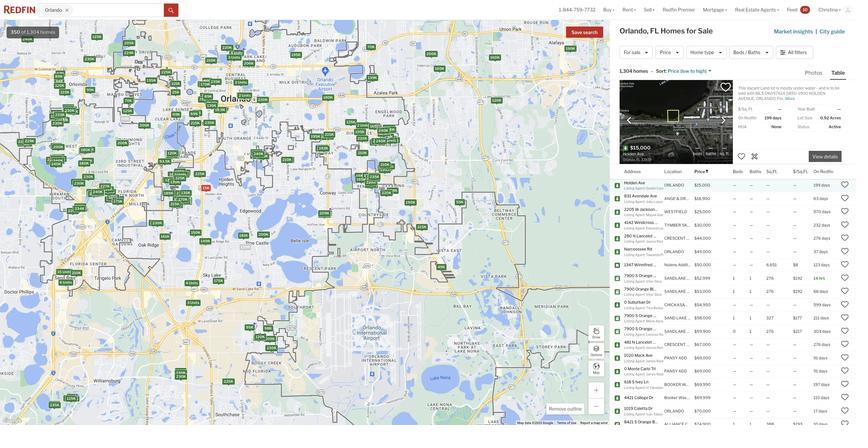 Task type: describe. For each thing, give the bounding box(es) containing it.
▾ for rent ▾
[[634, 7, 636, 13]]

orange for 8421 s orange blossom trl #405
[[638, 420, 652, 425]]

active
[[829, 125, 841, 129]]

orange inside 7900 orange blossom trl #1102 listing agent: vitor silva sandlake courtyards
[[636, 287, 649, 292]]

ave inside 831 avondale ave listing agent: julio lopez ange & drew $18,900
[[650, 194, 657, 199]]

570
[[814, 210, 822, 215]]

1 vertical spatial 115k
[[68, 395, 76, 400]]

181k
[[239, 233, 248, 238]]

vitor inside 7900 orange blossom trl #1102 listing agent: vitor silva sandlake courtyards
[[646, 293, 654, 297]]

favorite this home image for 123 days
[[841, 261, 849, 269]]

0 horizontal spatial 105k
[[65, 396, 74, 401]]

:
[[666, 68, 667, 74]]

60k
[[121, 116, 129, 121]]

0 vertical spatial on redfin
[[739, 116, 757, 121]]

city
[[820, 29, 830, 35]]

draw
[[593, 336, 601, 340]]

blossom for #2089
[[654, 274, 670, 279]]

daniel
[[646, 187, 656, 191]]

for sale
[[624, 50, 641, 55]]

— inside — beds
[[696, 145, 700, 151]]

agent: inside 1020 mack ave listing agent: james reid, iii
[[636, 360, 646, 364]]

submit search image
[[169, 8, 174, 13]]

agent: inside 618 s ivey ln listing agent: vi cleveland
[[636, 386, 646, 390]]

481 n lancelot ave listing agent: jayssa roman
[[624, 340, 668, 350]]

trl for #2089
[[670, 274, 675, 279]]

123
[[814, 263, 821, 268]]

123 days
[[814, 263, 830, 268]]

$15,000
[[695, 183, 711, 188]]

blossom inside 7900 orange blossom trl #1102 listing agent: vitor silva sandlake courtyards
[[650, 287, 666, 292]]

favorite button checkbox
[[720, 82, 732, 93]]

mortgage ▾
[[703, 7, 728, 13]]

dr for suburban
[[647, 300, 651, 305]]

orange for 7900 s orange blossom t #1083 listing agent: maria apostol sand lake courtyards
[[639, 314, 653, 319]]

days for narcoossee rd
[[820, 250, 828, 255]]

of for terms
[[567, 422, 570, 425]]

dr for college
[[649, 396, 654, 401]]

(low
[[681, 68, 690, 74]]

7900 s orange blossom t #1083 link
[[624, 314, 686, 319]]

real estate agents ▾ button
[[732, 0, 784, 20]]

1 horizontal spatial 129k
[[241, 245, 250, 250]]

fl
[[650, 27, 659, 35]]

favorite this home image for $70,000
[[841, 407, 849, 415]]

silva inside 7900 s orange blossom trl #2089 listing agent: vitor silva
[[655, 280, 662, 284]]

1 horizontal spatial on redfin
[[814, 169, 834, 174]]

6,651
[[767, 263, 777, 268]]

all
[[788, 50, 794, 55]]

map region
[[0, 19, 641, 426]]

under
[[794, 86, 805, 91]]

0 vertical spatial 178k
[[24, 138, 33, 143]]

7900 for apostol
[[624, 314, 635, 319]]

mostly
[[780, 86, 793, 91]]

232 days
[[814, 223, 831, 228]]

save search
[[572, 30, 598, 35]]

sq.ft.
[[767, 169, 778, 174]]

monte
[[628, 367, 640, 372]]

favorite this home image for $44,000
[[841, 234, 849, 242]]

1020
[[624, 353, 634, 358]]

jayssa for 280 n lancelot ave
[[646, 240, 656, 244]]

trl for #405
[[669, 420, 674, 425]]

1 horizontal spatial 150k
[[176, 172, 185, 177]]

63 days
[[814, 196, 829, 201]]

$67,000
[[695, 343, 711, 348]]

roman for 481 n lancelot ave
[[657, 346, 668, 350]]

2 horizontal spatial 110k
[[375, 140, 384, 145]]

#2089
[[676, 274, 689, 279]]

year built
[[798, 107, 816, 112]]

iii inside 1020 mack ave listing agent: james reid, iii
[[665, 360, 668, 364]]

home
[[691, 50, 704, 55]]

303
[[814, 329, 822, 334]]

1 horizontal spatial 199
[[814, 183, 821, 188]]

silva inside 7900 orange blossom trl #1102 listing agent: vitor silva sandlake courtyards
[[655, 293, 662, 297]]

remove orlando image
[[65, 8, 69, 12]]

table
[[832, 70, 845, 76]]

1 horizontal spatial 178k
[[52, 144, 61, 148]]

•
[[652, 69, 653, 74]]

$52,999
[[695, 276, 711, 281]]

days for 4142 windcross ln unit a
[[822, 223, 831, 228]]

145k
[[175, 198, 184, 203]]

|
[[816, 29, 817, 35]]

1 horizontal spatial 115k
[[171, 81, 180, 86]]

rent ▾ button
[[623, 0, 636, 20]]

year
[[798, 107, 806, 112]]

beds for beds / baths
[[734, 50, 745, 55]]

to inside this vacant land lot is mostly under water -  and is to be sold with mls o6097614 (1850-1900 holden avenue, orlando, flo...
[[831, 86, 834, 91]]

1019 coletta dr link
[[624, 407, 659, 412]]

$49,000
[[695, 250, 711, 255]]

favorite this home image for $52,999
[[841, 274, 849, 282]]

crescent for 280 n lancelot ave
[[665, 236, 686, 241]]

to
[[695, 263, 699, 268]]

2 vertical spatial redfin
[[821, 169, 834, 174]]

0 vertical spatial orlando
[[45, 7, 62, 13]]

status
[[798, 125, 810, 129]]

1020 mack ave link
[[624, 353, 659, 359]]

1347 winnifred street, orlando link
[[624, 263, 681, 268]]

2 inside 0 suburban dr listing agent: tina beshara chickasaw oaks ph 2
[[708, 303, 711, 308]]

lake inside 4142 windcross ln unit a listing agent: edward lee tymber skan on lake
[[701, 223, 712, 228]]

sell ▾
[[644, 7, 655, 13]]

listing inside narcoossee rd listing agent: tawanda purdie
[[624, 253, 635, 257]]

$69,000 for 1020 mack ave
[[695, 356, 711, 361]]

google image
[[2, 417, 23, 426]]

▾ for christina ▾
[[839, 7, 841, 13]]

85k
[[166, 178, 173, 182]]

1 horizontal spatial ft.
[[749, 107, 753, 112]]

sort :
[[656, 68, 667, 74]]

crescent hills for $67,000
[[665, 343, 698, 348]]

orlando,
[[756, 96, 777, 101]]

agent: inside 4142 windcross ln unit a listing agent: edward lee tymber skan on lake
[[636, 227, 646, 230]]

2205 w jackson st listing agent: miguel guedez
[[624, 207, 669, 217]]

days for 7900 s orange blossom trl #2043
[[823, 329, 831, 334]]

1 vertical spatial 110k
[[319, 145, 327, 150]]

161k
[[161, 234, 169, 239]]

favorite this home image for $69,999
[[841, 394, 849, 402]]

suburban
[[628, 300, 646, 305]]

▾ for mortgage ▾
[[725, 7, 728, 13]]

sale
[[632, 50, 641, 55]]

hills for $67,000
[[687, 343, 698, 348]]

s for 7900 s orange blossom t #1083 listing agent: maria apostol sand lake courtyards
[[636, 314, 638, 319]]

s for 7900 s orange blossom trl #2043 listing agent: lorenzo rodriguez
[[636, 327, 638, 332]]

table button
[[830, 70, 847, 80]]

276 for 66
[[767, 290, 774, 294]]

&
[[677, 196, 680, 201]]

favorite this home image for 303 days
[[841, 328, 849, 335]]

agent: inside 1019 coletta dr listing agent: ivan tobon orlando
[[636, 413, 646, 417]]

91 days for 1020 mack ave
[[814, 356, 828, 361]]

327
[[767, 316, 774, 321]]

reid, inside 0 monte carlo trl listing agent: james reid, iii
[[657, 373, 664, 377]]

2 vertical spatial 110k
[[255, 336, 264, 340]]

homes inside 1,304 homes •
[[634, 68, 648, 74]]

0 for 0 suburban dr listing agent: tina beshara chickasaw oaks ph 2
[[624, 300, 627, 305]]

s for 618 s ivey ln listing agent: vi cleveland
[[632, 380, 635, 385]]

orange for 7900 s orange blossom trl #2089 listing agent: vitor silva
[[639, 274, 653, 279]]

windcross
[[635, 220, 654, 225]]

1 horizontal spatial 219k
[[69, 109, 78, 114]]

terms of use
[[557, 422, 577, 425]]

pansy add for 0 monte carlo trl
[[665, 369, 687, 374]]

agent: inside 280 n lancelot ave listing agent: jayssa roman
[[636, 240, 646, 244]]

type
[[705, 50, 714, 55]]

listing inside 7900 s orange blossom t #1083 listing agent: maria apostol sand lake courtyards
[[624, 320, 635, 324]]

1019 coletta dr listing agent: ivan tobon orlando
[[624, 407, 684, 417]]

add for 0 monte carlo trl
[[679, 369, 687, 374]]

agent: inside 7900 s orange blossom t #1083 listing agent: maria apostol sand lake courtyards
[[636, 320, 646, 324]]

favorite this home image for $67,000
[[841, 341, 849, 349]]

x-out this home image
[[751, 153, 759, 161]]

booker washington estate
[[665, 396, 714, 401]]

on inside button
[[814, 169, 820, 174]]

1 horizontal spatial 190k
[[406, 200, 415, 205]]

agent: inside 481 n lancelot ave listing agent: jayssa roman
[[636, 346, 646, 350]]

7900 for silva
[[624, 274, 635, 279]]

1 horizontal spatial 89k
[[204, 94, 212, 99]]

coombs
[[657, 187, 670, 191]]

79.9k up 50k
[[199, 97, 210, 102]]

listing inside 1020 mack ave listing agent: james reid, iii
[[624, 360, 635, 364]]

tymber
[[665, 223, 681, 228]]

0 horizontal spatial 190k
[[364, 173, 373, 178]]

westfield
[[665, 210, 688, 215]]

1 vertical spatial 139k
[[252, 152, 261, 156]]

113k
[[199, 82, 208, 86]]

listing inside 7900 orange blossom trl #1102 listing agent: vitor silva sandlake courtyards
[[624, 293, 635, 297]]

estate inside dropdown button
[[746, 7, 760, 13]]

17
[[814, 409, 818, 414]]

avenue,
[[739, 96, 755, 101]]

reid, inside 1020 mack ave listing agent: james reid, iii
[[657, 360, 664, 364]]

▾ for sell ▾
[[653, 7, 655, 13]]

0 horizontal spatial 89k
[[55, 74, 62, 79]]

days for 1019 coletta dr
[[819, 409, 828, 414]]

98k
[[264, 326, 272, 331]]

google
[[543, 422, 553, 425]]

location
[[665, 169, 682, 174]]

ave inside 1020 mack ave listing agent: james reid, iii
[[646, 353, 653, 358]]

2 vertical spatial 150k
[[191, 230, 200, 235]]

ave inside 481 n lancelot ave listing agent: jayssa roman
[[653, 340, 660, 345]]

agent: inside narcoossee rd listing agent: tawanda purdie
[[636, 253, 646, 257]]

addition
[[678, 263, 694, 268]]

$54,950
[[695, 303, 711, 308]]

orlando for $15,000
[[665, 183, 684, 188]]

1 vertical spatial beds
[[693, 151, 703, 156]]

favorite this home image for 66 days
[[841, 288, 849, 295]]

to inside button
[[691, 68, 695, 74]]

276 down 303
[[814, 343, 821, 348]]

83.4k
[[167, 153, 178, 158]]

agent: inside 2205 w jackson st listing agent: miguel guedez
[[636, 213, 646, 217]]

and
[[819, 86, 826, 91]]

days for holden ave
[[822, 183, 830, 188]]

agent: inside 7900 s orange blossom trl #2089 listing agent: vitor silva
[[636, 280, 646, 284]]

listing inside 481 n lancelot ave listing agent: jayssa roman
[[624, 346, 635, 350]]

pansy add for 1020 mack ave
[[665, 356, 687, 361]]

listing inside 2205 w jackson st listing agent: miguel guedez
[[624, 213, 635, 217]]

agent: inside 7900 s orange blossom trl #2043 listing agent: lorenzo rodriguez
[[636, 333, 646, 337]]

ft. inside the — sq. ft.
[[726, 151, 730, 156]]

0 horizontal spatial 219k
[[51, 113, 60, 118]]

hills for $44,000
[[687, 236, 698, 241]]

courtyards inside 7900 orange blossom trl #1102 listing agent: vitor silva sandlake courtyards
[[687, 290, 714, 294]]

1 horizontal spatial 69k
[[190, 112, 198, 116]]

for sale button
[[620, 46, 653, 59]]

james inside 1020 mack ave listing agent: james reid, iii
[[646, 360, 656, 364]]

favorite this home image for $30,000
[[841, 221, 849, 229]]

listing inside 831 avondale ave listing agent: julio lopez ange & drew $18,900
[[624, 200, 635, 204]]

0 for 0 monte carlo trl listing agent: james reid, iii
[[624, 367, 627, 372]]

nolens
[[665, 263, 678, 268]]

1 vertical spatial price button
[[695, 165, 709, 179]]

rodriguez
[[660, 333, 675, 337]]

1 vertical spatial 95k
[[246, 325, 253, 330]]

map button
[[588, 361, 605, 377]]

0 horizontal spatial 69k
[[172, 112, 180, 117]]

insights
[[794, 29, 813, 35]]

187k
[[371, 140, 380, 145]]

599
[[814, 303, 822, 308]]

276 down 232
[[814, 236, 821, 241]]

remove outline
[[549, 407, 582, 412]]

listing inside 7900 s orange blossom trl #2043 listing agent: lorenzo rodriguez
[[624, 333, 635, 337]]

276 for 14
[[767, 276, 774, 281]]

$59,900
[[695, 329, 711, 334]]

agent: inside 0 suburban dr listing agent: tina beshara chickasaw oaks ph 2
[[636, 306, 646, 310]]

— inside — baths
[[709, 145, 714, 151]]

0 horizontal spatial 150k
[[113, 197, 123, 202]]

1-
[[559, 7, 563, 13]]

listing inside 618 s ivey ln listing agent: vi cleveland
[[624, 386, 635, 390]]

blossom for #405
[[653, 420, 669, 425]]

0 vertical spatial 129k
[[179, 172, 188, 177]]

s for 7900 s orange blossom trl #2089 listing agent: vitor silva
[[636, 274, 638, 279]]

276 days for $44,000
[[814, 236, 831, 241]]

0 horizontal spatial estate
[[702, 396, 714, 401]]

agents
[[761, 7, 776, 13]]

1 vertical spatial baths
[[706, 151, 716, 156]]

0 horizontal spatial 155k
[[180, 199, 189, 203]]

110 days
[[814, 396, 830, 401]]

hoa
[[739, 125, 747, 129]]

iii inside 0 monte carlo trl listing agent: james reid, iii
[[665, 373, 668, 377]]



Task type: locate. For each thing, give the bounding box(es) containing it.
blossom inside 7900 s orange blossom trl #2043 listing agent: lorenzo rodriguez
[[654, 327, 670, 332]]

276 for 303
[[767, 329, 774, 334]]

0 vertical spatial 199 days
[[765, 116, 782, 121]]

to right '(low'
[[691, 68, 695, 74]]

$192 for 66 days
[[794, 290, 803, 294]]

10 listing from the top
[[624, 320, 635, 324]]

rd
[[647, 247, 652, 252]]

0 horizontal spatial lake
[[677, 316, 687, 321]]

570 days
[[814, 210, 831, 215]]

crescent for 481 n lancelot ave
[[665, 343, 686, 348]]

91 days for 0 monte carlo trl
[[814, 369, 828, 374]]

7900 inside 7900 s orange blossom t #1083 listing agent: maria apostol sand lake courtyards
[[624, 314, 635, 319]]

orlando,
[[620, 27, 649, 35]]

17 days
[[814, 409, 828, 414]]

redfin left premier
[[663, 7, 677, 13]]

0 vertical spatial homes
[[40, 29, 55, 35]]

0 vertical spatial price
[[660, 50, 671, 55]]

2 roman from the top
[[657, 346, 668, 350]]

1 ▾ from the left
[[613, 7, 615, 13]]

baths button
[[750, 165, 762, 179]]

▾ right 'agents'
[[777, 7, 780, 13]]

—
[[778, 107, 782, 112], [838, 107, 841, 112], [696, 145, 700, 151], [709, 145, 714, 151], [723, 145, 727, 151], [733, 183, 737, 188], [750, 183, 753, 188], [767, 183, 770, 188], [794, 183, 797, 188], [733, 196, 737, 201], [750, 196, 753, 201], [767, 196, 770, 201], [794, 196, 797, 201], [733, 210, 737, 215], [750, 210, 753, 215], [767, 210, 770, 215], [794, 210, 797, 215], [733, 223, 737, 228], [750, 223, 753, 228], [767, 223, 770, 228], [794, 223, 797, 228], [733, 236, 737, 241], [750, 236, 753, 241], [767, 236, 770, 241], [794, 236, 797, 241], [733, 250, 737, 255], [750, 250, 753, 255], [767, 250, 770, 255], [794, 250, 797, 255], [733, 263, 737, 268], [750, 263, 753, 268], [733, 303, 737, 308], [750, 303, 753, 308], [767, 303, 770, 308], [794, 303, 797, 308], [733, 343, 737, 348], [750, 343, 753, 348], [767, 343, 770, 348], [794, 343, 797, 348], [733, 356, 737, 361], [750, 356, 753, 361], [767, 356, 770, 361], [794, 356, 797, 361], [733, 369, 737, 374], [750, 369, 753, 374], [767, 369, 770, 374], [794, 369, 797, 374], [733, 383, 737, 388], [750, 383, 753, 388], [767, 383, 770, 388], [794, 383, 797, 388], [733, 396, 737, 401], [750, 396, 753, 401], [767, 396, 770, 401], [794, 396, 797, 401], [733, 409, 737, 414], [750, 409, 753, 414], [767, 409, 770, 414], [794, 409, 797, 414]]

0 vertical spatial 1,304
[[27, 29, 39, 35]]

2 is from the left
[[827, 86, 830, 91]]

photo of holden ave, orlando, fl 32839 image
[[620, 80, 733, 164]]

4 7900 from the top
[[624, 327, 635, 332]]

220k
[[222, 45, 232, 50], [379, 128, 389, 132], [358, 136, 367, 141], [18, 140, 28, 144], [366, 180, 376, 185], [382, 191, 391, 195], [68, 209, 78, 213]]

91 for 1020 mack ave
[[814, 356, 818, 361]]

0 for 0
[[733, 329, 736, 334]]

15 listing from the top
[[624, 386, 635, 390]]

address
[[624, 169, 641, 174]]

#1102
[[673, 287, 684, 292]]

1 horizontal spatial 155k
[[252, 151, 261, 156]]

view details link
[[809, 150, 842, 162]]

9 listing from the top
[[624, 306, 635, 310]]

6 favorite this home image from the top
[[841, 274, 849, 282]]

favorite this home image for 37 days
[[841, 248, 849, 256]]

2 hills from the top
[[687, 343, 698, 348]]

0 right $59,900
[[733, 329, 736, 334]]

2 jayssa from the top
[[646, 346, 656, 350]]

report a map error
[[581, 422, 608, 425]]

7900 up suburban
[[624, 287, 635, 292]]

address button
[[624, 165, 641, 179]]

flo...
[[778, 96, 786, 101]]

favorite this home image for $15,000
[[841, 181, 849, 189]]

$177
[[794, 316, 802, 321]]

favorite this home image
[[738, 153, 746, 161], [841, 248, 849, 256], [841, 261, 849, 269], [841, 288, 849, 295], [841, 314, 849, 322], [841, 328, 849, 335], [841, 354, 849, 362], [841, 381, 849, 389], [841, 421, 849, 426]]

2 crescent from the top
[[665, 343, 686, 348]]

0 horizontal spatial to
[[691, 68, 695, 74]]

days for 0 suburban dr
[[823, 303, 831, 308]]

79.9k down 79k
[[206, 101, 217, 105]]

lancelot for 280
[[637, 234, 653, 239]]

estate
[[746, 7, 760, 13], [702, 396, 714, 401]]

0 horizontal spatial 199 days
[[765, 116, 782, 121]]

2 276 days from the top
[[814, 343, 831, 348]]

0 horizontal spatial homes
[[40, 29, 55, 35]]

1 276 days from the top
[[814, 236, 831, 241]]

1 91 from the top
[[814, 356, 818, 361]]

2 listing from the top
[[624, 200, 635, 204]]

favorite this home image for 197 days
[[841, 381, 849, 389]]

holden
[[624, 181, 638, 185]]

listing inside 0 suburban dr listing agent: tina beshara chickasaw oaks ph 2
[[624, 306, 635, 310]]

2205 w jackson st link
[[624, 207, 660, 213]]

on down view
[[814, 169, 820, 174]]

2 $192 from the top
[[794, 290, 803, 294]]

orange down winnifred on the bottom of the page
[[639, 274, 653, 279]]

size
[[805, 116, 813, 121]]

91 for 0 monte carlo trl
[[814, 369, 818, 374]]

129k down the 181k
[[241, 245, 250, 250]]

3 ▾ from the left
[[653, 7, 655, 13]]

julio
[[646, 200, 653, 204]]

days for 7900 orange blossom trl #1102
[[820, 290, 829, 294]]

photos
[[805, 70, 823, 76]]

2 vertical spatial 155k
[[320, 211, 329, 215]]

0.92 acres
[[821, 116, 841, 121]]

95k up 93.5k
[[169, 153, 177, 157]]

9 favorite this home image from the top
[[841, 367, 849, 375]]

trl inside 7900 s orange blossom trl #2043 listing agent: lorenzo rodriguez
[[670, 327, 675, 332]]

1 orlando from the top
[[665, 183, 684, 188]]

0 vertical spatial crescent hills
[[665, 236, 698, 241]]

#1083
[[674, 314, 686, 319]]

1 7900 from the top
[[624, 274, 635, 279]]

dr for coletta
[[649, 407, 653, 412]]

lancelot for 481
[[636, 340, 652, 345]]

orlando left remove orlando image
[[45, 7, 62, 13]]

2 reid, from the top
[[657, 373, 664, 377]]

days for 0 monte carlo trl
[[819, 369, 828, 374]]

dr up tina
[[647, 300, 651, 305]]

3
[[228, 55, 230, 60], [238, 93, 240, 97], [386, 137, 388, 142], [381, 137, 383, 142], [382, 138, 384, 143], [384, 138, 386, 143], [102, 190, 105, 194], [87, 192, 90, 196], [178, 200, 181, 204], [187, 301, 189, 305]]

s inside 618 s ivey ln listing agent: vi cleveland
[[632, 380, 635, 385]]

14 agent: from the top
[[636, 373, 646, 377]]

8 favorite this home image from the top
[[841, 341, 849, 349]]

add for 1020 mack ave
[[679, 356, 687, 361]]

trl inside "link"
[[669, 420, 674, 425]]

7900 s orange blossom t #1083 listing agent: maria apostol sand lake courtyards
[[624, 314, 715, 324]]

0 vertical spatial $69,000
[[695, 356, 711, 361]]

agent: inside 0 monte carlo trl listing agent: james reid, iii
[[636, 373, 646, 377]]

1 vertical spatial roman
[[657, 346, 668, 350]]

redfin down the view details
[[821, 169, 834, 174]]

276 up 327 in the bottom right of the page
[[767, 290, 774, 294]]

1 pansy add from the top
[[665, 356, 687, 361]]

dr inside 0 suburban dr listing agent: tina beshara chickasaw oaks ph 2
[[647, 300, 651, 305]]

courtyards down $52,999
[[687, 290, 714, 294]]

150k
[[176, 172, 185, 177], [113, 197, 123, 202], [191, 230, 200, 235]]

276 down 327 in the bottom right of the page
[[767, 329, 774, 334]]

1 vertical spatial 91
[[814, 369, 818, 374]]

blossom for #1083
[[654, 314, 670, 319]]

on redfin down $/sq. ft.
[[739, 116, 757, 121]]

0 horizontal spatial 1,304
[[27, 29, 39, 35]]

5 favorite this home image from the top
[[841, 234, 849, 242]]

jayssa down 481 n lancelot ave link at the bottom right of the page
[[646, 346, 656, 350]]

jayssa inside 280 n lancelot ave listing agent: jayssa roman
[[646, 240, 656, 244]]

agent: down 280 n lancelot ave link
[[636, 240, 646, 244]]

2 vertical spatial 190k
[[406, 200, 415, 205]]

0 horizontal spatial on redfin
[[739, 116, 757, 121]]

1,304
[[27, 29, 39, 35], [620, 68, 633, 74]]

1 hills from the top
[[687, 236, 698, 241]]

view
[[813, 154, 823, 160]]

6 ▾ from the left
[[839, 7, 841, 13]]

crescent down tymber
[[665, 236, 686, 241]]

0 vertical spatial 95k
[[169, 153, 177, 157]]

agent: down 0 monte carlo trl link on the bottom of the page
[[636, 373, 646, 377]]

4 ▾ from the left
[[725, 7, 728, 13]]

vitor down 7900 s orange blossom trl #2089 "link"
[[646, 280, 654, 284]]

110k
[[375, 140, 384, 145], [319, 145, 327, 150], [255, 336, 264, 340]]

1 vertical spatial redfin
[[745, 116, 757, 121]]

pansy for 1020 mack ave
[[665, 356, 678, 361]]

estate right real
[[746, 7, 760, 13]]

listing inside holden ave listing agent: daniel coombs
[[624, 187, 635, 191]]

89k down 113k
[[204, 94, 212, 99]]

212k
[[55, 114, 64, 118]]

crescent hills down #2043
[[665, 343, 698, 348]]

pansy add up cleveland
[[665, 369, 687, 374]]

land
[[761, 86, 770, 91]]

0 vertical spatial 139k
[[368, 75, 377, 80]]

280 n lancelot ave listing agent: jayssa roman
[[624, 234, 668, 244]]

1 horizontal spatial of
[[567, 422, 570, 425]]

8 agent: from the top
[[636, 293, 646, 297]]

days for 2205 w jackson st
[[822, 210, 831, 215]]

dr inside 1019 coletta dr listing agent: ivan tobon orlando
[[649, 407, 653, 412]]

market insights link
[[774, 21, 813, 36]]

2 $69,000 from the top
[[695, 369, 711, 374]]

11 favorite this home image from the top
[[841, 407, 849, 415]]

s down winnifred on the bottom of the page
[[636, 274, 638, 279]]

listing inside 7900 s orange blossom trl #2089 listing agent: vitor silva
[[624, 280, 635, 284]]

map inside button
[[593, 371, 600, 375]]

baths right /
[[748, 50, 761, 55]]

agent: up "0 suburban dr" link
[[636, 293, 646, 297]]

blossom inside 7900 s orange blossom t #1083 listing agent: maria apostol sand lake courtyards
[[654, 314, 670, 319]]

favorite this home image for 211 days
[[841, 314, 849, 322]]

1900
[[799, 91, 809, 96]]

2 horizontal spatial 105k
[[265, 337, 275, 341]]

days
[[773, 116, 782, 121], [822, 183, 830, 188], [820, 196, 829, 201], [822, 210, 831, 215], [822, 223, 831, 228], [822, 236, 831, 241], [820, 250, 828, 255], [821, 263, 830, 268], [820, 290, 829, 294], [823, 303, 831, 308], [821, 316, 829, 321], [823, 329, 831, 334], [822, 343, 831, 348], [819, 356, 828, 361], [819, 369, 828, 374], [822, 383, 830, 388], [821, 396, 830, 401], [819, 409, 828, 414]]

n for 280
[[633, 234, 636, 239]]

listing inside 280 n lancelot ave listing agent: jayssa roman
[[624, 240, 635, 244]]

0 vertical spatial pansy add
[[665, 356, 687, 361]]

1 jayssa from the top
[[646, 240, 656, 244]]

3 agent: from the top
[[636, 213, 646, 217]]

109k
[[387, 136, 396, 141]]

1 $69,000 from the top
[[695, 356, 711, 361]]

12 agent: from the top
[[636, 346, 646, 350]]

0 inside 0 suburban dr listing agent: tina beshara chickasaw oaks ph 2
[[624, 300, 627, 305]]

1 add from the top
[[679, 356, 687, 361]]

with
[[747, 91, 755, 96]]

favorite this home image for 91 days
[[841, 354, 849, 362]]

7900 s orange blossom trl #2043 link
[[624, 327, 688, 332]]

skan
[[682, 223, 693, 228]]

roman inside 481 n lancelot ave listing agent: jayssa roman
[[657, 346, 668, 350]]

ln inside 4142 windcross ln unit a listing agent: edward lee tymber skan on lake
[[655, 220, 660, 225]]

trl inside 7900 s orange blossom trl #2089 listing agent: vitor silva
[[670, 274, 675, 279]]

this
[[739, 86, 746, 91]]

— beds
[[693, 145, 703, 156]]

2 vertical spatial orlando
[[665, 409, 684, 414]]

price (low to high)
[[668, 68, 707, 74]]

agent: down "0 suburban dr" link
[[636, 306, 646, 310]]

0 vertical spatial jayssa
[[646, 240, 656, 244]]

orange inside "link"
[[638, 420, 652, 425]]

orange inside 7900 s orange blossom trl #2043 listing agent: lorenzo rodriguez
[[639, 327, 653, 332]]

7900 for rodriguez
[[624, 327, 635, 332]]

map for map data ©2023 google
[[518, 422, 524, 425]]

276 days for $67,000
[[814, 343, 831, 348]]

129k right 30k at the left top of page
[[179, 172, 188, 177]]

agent: down 2205 w jackson st link
[[636, 213, 646, 217]]

agent: inside 7900 orange blossom trl #1102 listing agent: vitor silva sandlake courtyards
[[636, 293, 646, 297]]

225k
[[161, 70, 171, 75], [51, 114, 60, 119], [52, 116, 62, 121], [379, 131, 389, 136], [252, 150, 261, 154], [258, 154, 268, 159], [47, 158, 57, 162], [195, 172, 205, 176], [175, 176, 185, 181], [369, 176, 379, 181], [75, 204, 85, 209], [224, 379, 233, 384]]

dr right college
[[649, 396, 654, 401]]

1 vertical spatial orlando
[[665, 250, 684, 255]]

7900 for sandlake
[[624, 287, 635, 292]]

heading
[[623, 145, 677, 163]]

0 inside 0 monte carlo trl listing agent: james reid, iii
[[624, 367, 627, 372]]

trl for #2043
[[670, 327, 675, 332]]

crescent hills for $44,000
[[665, 236, 698, 241]]

for
[[687, 27, 697, 35]]

1 vertical spatial 155k
[[180, 199, 189, 203]]

1,304 homes •
[[620, 68, 653, 74]]

1 favorite this home image from the top
[[841, 181, 849, 189]]

618
[[624, 380, 632, 385]]

15 agent: from the top
[[636, 386, 646, 390]]

narcoossee rd listing agent: tawanda purdie
[[624, 247, 671, 257]]

0 vertical spatial estate
[[746, 7, 760, 13]]

map left data
[[518, 422, 524, 425]]

1 crescent hills from the top
[[665, 236, 698, 241]]

real estate agents ▾
[[736, 7, 780, 13]]

edward
[[646, 227, 658, 230]]

2 vertical spatial baths
[[750, 169, 762, 174]]

1 vertical spatial 105k
[[265, 337, 275, 341]]

3 favorite this home image from the top
[[841, 208, 849, 216]]

roman for 280 n lancelot ave
[[657, 240, 668, 244]]

blossom down 7900 s orange blossom trl #2089 listing agent: vitor silva on the bottom right
[[650, 287, 666, 292]]

blossom inside 7900 s orange blossom trl #2089 listing agent: vitor silva
[[654, 274, 670, 279]]

vitor inside 7900 s orange blossom trl #2089 listing agent: vitor silva
[[646, 280, 654, 284]]

0 horizontal spatial 199
[[765, 116, 772, 121]]

1 vertical spatial 1,304
[[620, 68, 633, 74]]

previous button image
[[626, 117, 633, 124]]

trl inside 0 monte carlo trl listing agent: james reid, iii
[[651, 367, 656, 372]]

2 7900 from the top
[[624, 287, 635, 292]]

0 vertical spatial reid,
[[657, 360, 664, 364]]

1 vertical spatial map
[[518, 422, 524, 425]]

lancelot down lorenzo
[[636, 340, 652, 345]]

▾ right buy
[[613, 7, 615, 13]]

199 up 63
[[814, 183, 821, 188]]

days for 1020 mack ave
[[819, 356, 828, 361]]

122k
[[170, 180, 179, 184]]

listing inside 4142 windcross ln unit a listing agent: edward lee tymber skan on lake
[[624, 227, 635, 230]]

blossom for #2043
[[654, 327, 670, 332]]

1 vertical spatial james
[[646, 373, 656, 377]]

14 hrs
[[814, 276, 825, 281]]

10 agent: from the top
[[636, 320, 646, 324]]

orange down ivan
[[638, 420, 652, 425]]

beds for the "beds" button
[[733, 169, 743, 174]]

2 agent: from the top
[[636, 200, 646, 204]]

map for map
[[593, 371, 600, 375]]

3 7900 from the top
[[624, 314, 635, 319]]

trl left '#1102' at the right bottom of the page
[[667, 287, 672, 292]]

lee
[[659, 227, 665, 230]]

0 vertical spatial beds
[[734, 50, 745, 55]]

1 vertical spatial 89k
[[204, 94, 212, 99]]

0 horizontal spatial on
[[739, 116, 744, 121]]

1 vertical spatial of
[[567, 422, 570, 425]]

vitor down 7900 orange blossom trl #1102 link
[[646, 293, 654, 297]]

agent: inside holden ave listing agent: daniel coombs
[[636, 187, 646, 191]]

5 ▾ from the left
[[777, 7, 780, 13]]

0 horizontal spatial 129k
[[179, 172, 188, 177]]

1 iii from the top
[[665, 360, 668, 364]]

lancelot inside 280 n lancelot ave listing agent: jayssa roman
[[637, 234, 653, 239]]

276 days down 303 days
[[814, 343, 831, 348]]

orange for 7900 s orange blossom trl #2043 listing agent: lorenzo rodriguez
[[639, 327, 653, 332]]

0 vertical spatial 190k
[[566, 46, 575, 51]]

44k
[[55, 79, 63, 84]]

lancelot inside 481 n lancelot ave listing agent: jayssa roman
[[636, 340, 652, 345]]

1 reid, from the top
[[657, 360, 664, 364]]

2 91 days from the top
[[814, 369, 828, 374]]

blossom inside "link"
[[653, 420, 669, 425]]

n inside 481 n lancelot ave listing agent: jayssa roman
[[632, 340, 635, 345]]

$69,000 for 0 monte carlo trl
[[695, 369, 711, 374]]

13 agent: from the top
[[636, 360, 646, 364]]

2 silva from the top
[[655, 293, 662, 297]]

1 horizontal spatial estate
[[746, 7, 760, 13]]

189k
[[164, 191, 173, 196]]

mortgage ▾ button
[[699, 0, 732, 20]]

7900 inside 7900 s orange blossom trl #2043 listing agent: lorenzo rodriguez
[[624, 327, 635, 332]]

days for 831 avondale ave
[[820, 196, 829, 201]]

s inside 7900 s orange blossom trl #2043 listing agent: lorenzo rodriguez
[[636, 327, 638, 332]]

4 favorite this home image from the top
[[841, 221, 849, 229]]

roman inside 280 n lancelot ave listing agent: jayssa roman
[[657, 240, 668, 244]]

0 vertical spatial redfin
[[663, 7, 677, 13]]

favorite this home image for $54,950
[[841, 301, 849, 309]]

2 ▾ from the left
[[634, 7, 636, 13]]

reid, up 0 monte carlo trl listing agent: james reid, iii
[[657, 360, 664, 364]]

6 agent: from the top
[[636, 253, 646, 257]]

1 horizontal spatial on
[[814, 169, 820, 174]]

69k left 50k
[[172, 112, 180, 117]]

ave down lee
[[654, 234, 661, 239]]

redfin down $/sq. ft.
[[745, 116, 757, 121]]

0 horizontal spatial redfin
[[663, 7, 677, 13]]

1 horizontal spatial to
[[831, 86, 834, 91]]

1 vertical spatial estate
[[702, 396, 714, 401]]

1 vertical spatial ln
[[644, 380, 649, 385]]

map down options
[[593, 371, 600, 375]]

trl up rodriguez
[[670, 327, 675, 332]]

beds inside 'button'
[[734, 50, 745, 55]]

5 agent: from the top
[[636, 240, 646, 244]]

2 james from the top
[[646, 373, 656, 377]]

of for 350
[[21, 29, 26, 35]]

▾ right rent
[[634, 7, 636, 13]]

hills down 'skan'
[[687, 236, 698, 241]]

homes right 350
[[40, 29, 55, 35]]

unit
[[661, 220, 668, 225]]

favorite this home image for $25,000
[[841, 208, 849, 216]]

s down suburban
[[636, 314, 638, 319]]

to left be
[[831, 86, 834, 91]]

courtyards inside 7900 s orange blossom t #1083 listing agent: maria apostol sand lake courtyards
[[688, 316, 715, 321]]

13 listing from the top
[[624, 360, 635, 364]]

481 n lancelot ave link
[[624, 340, 660, 346]]

0 vertical spatial on
[[739, 116, 744, 121]]

0 vertical spatial courtyards
[[687, 290, 714, 294]]

7900 inside 7900 s orange blossom trl #2089 listing agent: vitor silva
[[624, 274, 635, 279]]

2 vertical spatial 105k
[[65, 396, 74, 401]]

4 agent: from the top
[[636, 227, 646, 230]]

1,304 inside 1,304 homes •
[[620, 68, 633, 74]]

james inside 0 monte carlo trl listing agent: james reid, iii
[[646, 373, 656, 377]]

all filters button
[[776, 46, 814, 59]]

618 s ivey ln listing agent: vi cleveland
[[624, 380, 665, 390]]

0 horizontal spatial price button
[[656, 46, 684, 59]]

lake right the t at bottom
[[677, 316, 687, 321]]

4421
[[624, 396, 634, 401]]

agent: inside 831 avondale ave listing agent: julio lopez ange & drew $18,900
[[636, 200, 646, 204]]

3 listing from the top
[[624, 213, 635, 217]]

0 vertical spatial pansy
[[665, 356, 678, 361]]

homes left •
[[634, 68, 648, 74]]

orlando up nolens
[[665, 250, 684, 255]]

price for price (low to high)
[[668, 68, 680, 74]]

blossom down street,
[[654, 274, 670, 279]]

0 left monte
[[624, 367, 627, 372]]

days for 280 n lancelot ave
[[822, 236, 831, 241]]

7900 down suburban
[[624, 314, 635, 319]]

4 listing from the top
[[624, 227, 635, 230]]

$/sq.
[[739, 107, 748, 112]]

estate up "$70,000"
[[702, 396, 714, 401]]

0 vertical spatial ft.
[[749, 107, 753, 112]]

agent: down windcross
[[636, 227, 646, 230]]

1 vertical spatial 199 days
[[814, 183, 830, 188]]

$8
[[794, 263, 799, 268]]

1 vertical spatial pansy
[[665, 369, 678, 374]]

350
[[11, 29, 20, 35]]

▾ right sell
[[653, 7, 655, 13]]

1 vertical spatial 199
[[814, 183, 821, 188]]

orange inside 7900 s orange blossom t #1083 listing agent: maria apostol sand lake courtyards
[[639, 314, 653, 319]]

trl inside 7900 orange blossom trl #1102 listing agent: vitor silva sandlake courtyards
[[667, 287, 672, 292]]

1 vertical spatial n
[[632, 340, 635, 345]]

days for 618 s ivey ln
[[822, 383, 830, 388]]

7 listing from the top
[[624, 280, 635, 284]]

2 horizontal spatial 190k
[[566, 46, 575, 51]]

jayssa inside 481 n lancelot ave listing agent: jayssa roman
[[646, 346, 656, 350]]

3 orlando from the top
[[665, 409, 684, 414]]

12 listing from the top
[[624, 346, 635, 350]]

1 roman from the top
[[657, 240, 668, 244]]

91 days
[[814, 356, 828, 361], [814, 369, 828, 374]]

orlando inside 1019 coletta dr listing agent: ivan tobon orlando
[[665, 409, 684, 414]]

1 vertical spatial orlando
[[667, 263, 681, 268]]

2 orlando from the top
[[665, 250, 684, 255]]

1 pansy from the top
[[665, 356, 678, 361]]

ft. right $/sq.
[[749, 107, 753, 112]]

6 listing from the top
[[624, 253, 635, 257]]

232
[[814, 223, 821, 228]]

of right 350
[[21, 29, 26, 35]]

listing inside 1019 coletta dr listing agent: ivan tobon orlando
[[624, 413, 635, 417]]

240k
[[22, 36, 32, 41], [384, 125, 394, 130], [385, 127, 395, 132], [378, 128, 388, 133], [376, 139, 386, 143], [254, 152, 263, 156], [53, 159, 63, 163], [51, 162, 61, 166], [93, 190, 103, 194]]

6 units
[[59, 280, 72, 285]]

$58,000
[[695, 316, 711, 321]]

orlando up the "#405"
[[665, 409, 684, 414]]

agent: down 481 n lancelot ave link at the bottom right of the page
[[636, 346, 646, 350]]

▾ right the christina
[[839, 7, 841, 13]]

1 crescent from the top
[[665, 236, 686, 241]]

2 add from the top
[[679, 369, 687, 374]]

beds button
[[733, 165, 743, 179]]

n for 481
[[632, 340, 635, 345]]

orlando, fl homes for sale
[[620, 27, 713, 35]]

▾ for buy ▾
[[613, 7, 615, 13]]

1 horizontal spatial redfin
[[745, 116, 757, 121]]

add down #2043
[[679, 356, 687, 361]]

price for the bottommost price button
[[695, 169, 705, 174]]

1 horizontal spatial 105k
[[168, 151, 177, 156]]

10 favorite this home image from the top
[[841, 394, 849, 402]]

2 iii from the top
[[665, 373, 668, 377]]

beds left baths button
[[733, 169, 743, 174]]

7 agent: from the top
[[636, 280, 646, 284]]

is right lot
[[777, 86, 780, 91]]

booker
[[665, 396, 678, 401]]

beds left — baths
[[693, 151, 703, 156]]

of left use
[[567, 422, 570, 425]]

on redfin down the view details
[[814, 169, 834, 174]]

— baths
[[706, 145, 716, 156]]

2 pansy add from the top
[[665, 369, 687, 374]]

4421 college dr
[[624, 396, 654, 401]]

jayssa up rd
[[646, 240, 656, 244]]

9 agent: from the top
[[636, 306, 646, 310]]

2 favorite this home image from the top
[[841, 194, 849, 202]]

1 horizontal spatial 95k
[[246, 325, 253, 330]]

0 vertical spatial 150k
[[176, 172, 185, 177]]

2 91 from the top
[[814, 369, 818, 374]]

1 $192 from the top
[[794, 276, 803, 281]]

units
[[234, 51, 243, 55], [231, 55, 240, 60], [238, 80, 247, 85], [241, 93, 250, 97], [242, 93, 251, 98], [55, 114, 64, 119], [360, 123, 369, 128], [320, 134, 329, 138], [385, 136, 394, 141], [386, 137, 395, 141], [385, 137, 394, 141], [389, 137, 398, 142], [384, 137, 393, 142], [389, 138, 399, 142], [386, 138, 395, 142], [385, 138, 394, 143], [387, 138, 396, 143], [22, 141, 31, 146], [169, 151, 178, 156], [169, 153, 179, 157], [254, 153, 263, 158], [385, 164, 394, 169], [382, 166, 391, 170], [177, 172, 186, 177], [167, 178, 176, 182], [75, 179, 84, 184], [105, 190, 114, 194], [104, 190, 113, 194], [179, 191, 188, 196], [91, 192, 100, 196], [109, 197, 118, 202], [182, 198, 191, 202], [180, 199, 189, 204], [182, 200, 191, 204], [76, 206, 85, 211], [62, 270, 71, 274], [63, 280, 72, 285], [189, 281, 198, 286], [190, 301, 199, 305]]

price button up $15,000
[[695, 165, 709, 179]]

ln up vi in the bottom of the page
[[644, 380, 649, 385]]

$192 down $8
[[794, 276, 803, 281]]

831 avondale ave listing agent: julio lopez ange & drew $18,900
[[624, 194, 710, 204]]

s inside 7900 s orange blossom trl #2089 listing agent: vitor silva
[[636, 274, 638, 279]]

st
[[656, 207, 660, 212]]

1 agent: from the top
[[636, 187, 646, 191]]

2 crescent hills from the top
[[665, 343, 698, 348]]

1 horizontal spatial map
[[593, 371, 600, 375]]

silva down 7900 orange blossom trl #1102 link
[[655, 293, 662, 297]]

69k left 18.9k
[[190, 112, 198, 116]]

0 vertical spatial n
[[633, 234, 636, 239]]

280 n lancelot ave link
[[624, 234, 661, 239]]

lake inside 7900 s orange blossom t #1083 listing agent: maria apostol sand lake courtyards
[[677, 316, 687, 321]]

orange inside 7900 s orange blossom trl #2089 listing agent: vitor silva
[[639, 274, 653, 279]]

1,304 right 350
[[27, 29, 39, 35]]

agent: down narcoossee rd link
[[636, 253, 646, 257]]

next button image
[[720, 117, 727, 124]]

sell ▾ button
[[644, 0, 655, 20]]

1 vertical spatial reid,
[[657, 373, 664, 377]]

1 is from the left
[[777, 86, 780, 91]]

1 horizontal spatial 139k
[[368, 75, 377, 80]]

1 vertical spatial dr
[[649, 396, 654, 401]]

0 vertical spatial $192
[[794, 276, 803, 281]]

1 vertical spatial $69,000
[[695, 369, 711, 374]]

16 agent: from the top
[[636, 413, 646, 417]]

16 listing from the top
[[624, 413, 635, 417]]

1 james from the top
[[646, 360, 656, 364]]

ave right mack
[[646, 353, 653, 358]]

lorenzo
[[646, 333, 659, 337]]

add up booker washington estate
[[679, 369, 687, 374]]

129k
[[179, 172, 188, 177], [241, 245, 250, 250]]

0 vertical spatial lake
[[701, 223, 712, 228]]

baths inside 'button'
[[748, 50, 761, 55]]

agent: up 481 n lancelot ave link at the bottom right of the page
[[636, 333, 646, 337]]

1 listing from the top
[[624, 187, 635, 191]]

james down "carlo"
[[646, 373, 656, 377]]

ave down lorenzo
[[653, 340, 660, 345]]

5 listing from the top
[[624, 240, 635, 244]]

80k
[[204, 78, 211, 83]]

n inside 280 n lancelot ave listing agent: jayssa roman
[[633, 234, 636, 239]]

t
[[670, 314, 673, 319]]

lake right on
[[701, 223, 712, 228]]

$69,000 down $67,000 on the right of page
[[695, 356, 711, 361]]

0 vertical spatial 105k
[[168, 151, 177, 156]]

more
[[786, 96, 795, 101]]

favorite this home image for $69,000
[[841, 367, 849, 375]]

pansy down rodriguez
[[665, 356, 678, 361]]

7900 inside 7900 orange blossom trl #1102 listing agent: vitor silva sandlake courtyards
[[624, 287, 635, 292]]

None search field
[[73, 4, 164, 17]]

7 favorite this home image from the top
[[841, 301, 849, 309]]

trl right "carlo"
[[651, 367, 656, 372]]

11 listing from the top
[[624, 333, 635, 337]]

1 silva from the top
[[655, 280, 662, 284]]

ave inside 280 n lancelot ave listing agent: jayssa roman
[[654, 234, 661, 239]]

0 vertical spatial crescent
[[665, 236, 686, 241]]

$192 for 14 hrs
[[794, 276, 803, 281]]

0 vertical spatial 155k
[[252, 151, 261, 156]]

1 vitor from the top
[[646, 280, 654, 284]]

favorite button image
[[720, 82, 732, 93]]

homes
[[40, 29, 55, 35], [634, 68, 648, 74]]

price (low to high) button
[[667, 68, 712, 74]]

7 units
[[383, 137, 395, 141]]

hills down $59,900
[[687, 343, 698, 348]]

jayssa for 481 n lancelot ave
[[646, 346, 656, 350]]

listing inside 0 monte carlo trl listing agent: james reid, iii
[[624, 373, 635, 377]]

ave inside holden ave listing agent: daniel coombs
[[638, 181, 645, 185]]

209k
[[319, 211, 329, 216]]

s inside "link"
[[635, 420, 637, 425]]

s for 8421 s orange blossom trl #405
[[635, 420, 637, 425]]

0 vertical spatial dr
[[647, 300, 651, 305]]

favorite this home image
[[841, 181, 849, 189], [841, 194, 849, 202], [841, 208, 849, 216], [841, 221, 849, 229], [841, 234, 849, 242], [841, 274, 849, 282], [841, 301, 849, 309], [841, 341, 849, 349], [841, 367, 849, 375], [841, 394, 849, 402], [841, 407, 849, 415]]

pansy for 0 monte carlo trl
[[665, 369, 678, 374]]

2 pansy from the top
[[665, 369, 678, 374]]

1 vertical spatial lancelot
[[636, 340, 652, 345]]

days for 481 n lancelot ave
[[822, 343, 831, 348]]

2 vitor from the top
[[646, 293, 654, 297]]

0 horizontal spatial is
[[777, 86, 780, 91]]

$192 left 66 on the bottom of page
[[794, 290, 803, 294]]

0 vertical spatial hills
[[687, 236, 698, 241]]

2 vertical spatial 0
[[624, 367, 627, 372]]

0 vertical spatial price button
[[656, 46, 684, 59]]

0 vertical spatial of
[[21, 29, 26, 35]]

ln inside 618 s ivey ln listing agent: vi cleveland
[[644, 380, 649, 385]]

ave up julio
[[650, 194, 657, 199]]

179k
[[317, 146, 326, 151]]

8 listing from the top
[[624, 293, 635, 297]]

redfin premier button
[[659, 0, 699, 20]]

0 vertical spatial james
[[646, 360, 656, 364]]

14 listing from the top
[[624, 373, 635, 377]]

11 agent: from the top
[[636, 333, 646, 337]]

crescent down rodriguez
[[665, 343, 686, 348]]

0 horizontal spatial 110k
[[255, 336, 264, 340]]

1 horizontal spatial is
[[827, 86, 830, 91]]

s up 481 n lancelot ave link at the bottom right of the page
[[636, 327, 638, 332]]

1 vertical spatial crescent
[[665, 343, 686, 348]]

— inside the — sq. ft.
[[723, 145, 727, 151]]

1 vertical spatial 150k
[[113, 197, 123, 202]]

199 up none
[[765, 116, 772, 121]]

1 91 days from the top
[[814, 356, 828, 361]]

1,304 down for
[[620, 68, 633, 74]]

days for 7900 s orange blossom t #1083
[[821, 316, 829, 321]]

0 left suburban
[[624, 300, 627, 305]]

none
[[772, 125, 782, 129]]



Task type: vqa. For each thing, say whether or not it's contained in the screenshot.


